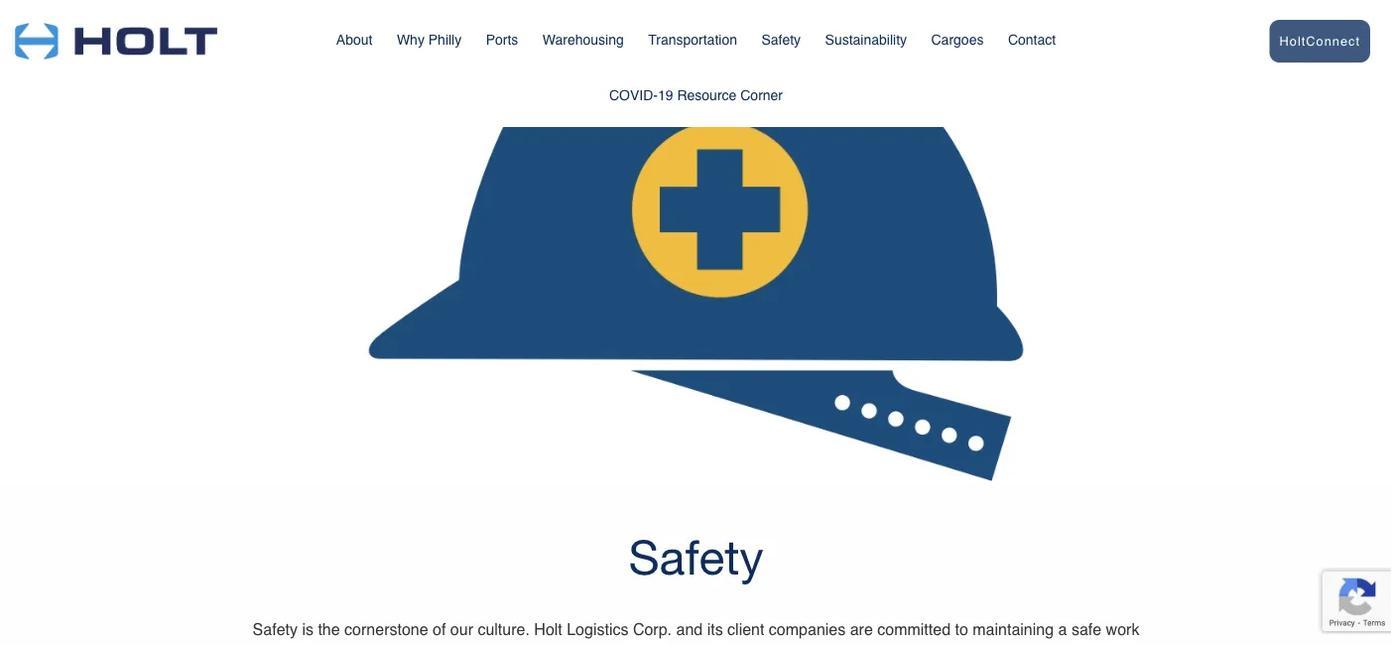 Task type: vqa. For each thing, say whether or not it's contained in the screenshot.
Get
no



Task type: describe. For each thing, give the bounding box(es) containing it.
19
[[658, 87, 673, 103]]

its
[[707, 620, 723, 639]]

culture.
[[478, 620, 530, 639]]

committed
[[878, 620, 951, 639]]

transportation link
[[648, 23, 737, 62]]

warehousing
[[543, 32, 624, 48]]

for
[[604, 644, 622, 645]]

safe
[[1072, 620, 1102, 639]]

cornerstone
[[344, 620, 428, 639]]

covid-19 resource corner link
[[609, 65, 783, 117]]

safety for safety
[[629, 529, 764, 584]]

companies
[[769, 620, 846, 639]]

why philly link
[[397, 23, 462, 62]]

work
[[1106, 620, 1140, 639]]

corp.
[[633, 620, 672, 639]]

0 horizontal spatial and
[[676, 620, 703, 639]]

contractors
[[712, 644, 791, 645]]

ports
[[486, 32, 518, 48]]

about link
[[336, 23, 373, 62]]

resource
[[677, 87, 737, 103]]

employees,
[[627, 644, 708, 645]]

holt logistics image
[[15, 0, 217, 70]]



Task type: locate. For each thing, give the bounding box(es) containing it.
safety is the cornerstone of our culture. holt logistics corp. and its client companies are committed to maintaining a safe work environment for employees, contractors and visitors.
[[253, 620, 1140, 645]]

of
[[433, 620, 446, 639]]

to
[[955, 620, 968, 639]]

and left its
[[676, 620, 703, 639]]

why philly
[[397, 32, 462, 48]]

holt
[[534, 620, 562, 639]]

1 vertical spatial safety
[[253, 620, 298, 639]]

covid-19 resource corner
[[609, 87, 783, 103]]

ports link
[[486, 23, 518, 62]]

holtconnect button
[[1270, 20, 1370, 62]]

safety for safety is the cornerstone of our culture. holt logistics corp. and its client companies are committed to maintaining a safe work environment for employees, contractors and visitors.
[[253, 620, 298, 639]]

client
[[727, 620, 765, 639]]

the
[[318, 620, 340, 639]]

holtconnect
[[1280, 33, 1361, 48]]

logistics
[[567, 620, 629, 639]]

safety left is
[[253, 620, 298, 639]]

warehousing link
[[543, 23, 624, 62]]

safety
[[629, 529, 764, 584], [253, 620, 298, 639]]

holtconnect link
[[1182, 10, 1370, 77]]

our
[[450, 620, 473, 639]]

safety up its
[[629, 529, 764, 584]]

and down companies
[[795, 644, 822, 645]]

why
[[397, 32, 425, 48]]

0 vertical spatial and
[[676, 620, 703, 639]]

safety inside the safety is the cornerstone of our culture. holt logistics corp. and its client companies are committed to maintaining a safe work environment for employees, contractors and visitors.
[[253, 620, 298, 639]]

are
[[850, 620, 873, 639]]

corner
[[741, 87, 783, 103]]

is
[[302, 620, 314, 639]]

about
[[336, 32, 373, 48]]

visitors.
[[826, 644, 880, 645]]

covid-
[[609, 87, 658, 103]]

1 horizontal spatial and
[[795, 644, 822, 645]]

safety main content
[[0, 0, 1392, 645]]

1 vertical spatial and
[[795, 644, 822, 645]]

a
[[1058, 620, 1067, 639]]

0 vertical spatial safety
[[629, 529, 764, 584]]

0 horizontal spatial safety
[[253, 620, 298, 639]]

environment
[[512, 644, 600, 645]]

philly
[[428, 32, 462, 48]]

transportation
[[648, 32, 737, 48]]

1 horizontal spatial safety
[[629, 529, 764, 584]]

and
[[676, 620, 703, 639], [795, 644, 822, 645]]

maintaining
[[973, 620, 1054, 639]]



